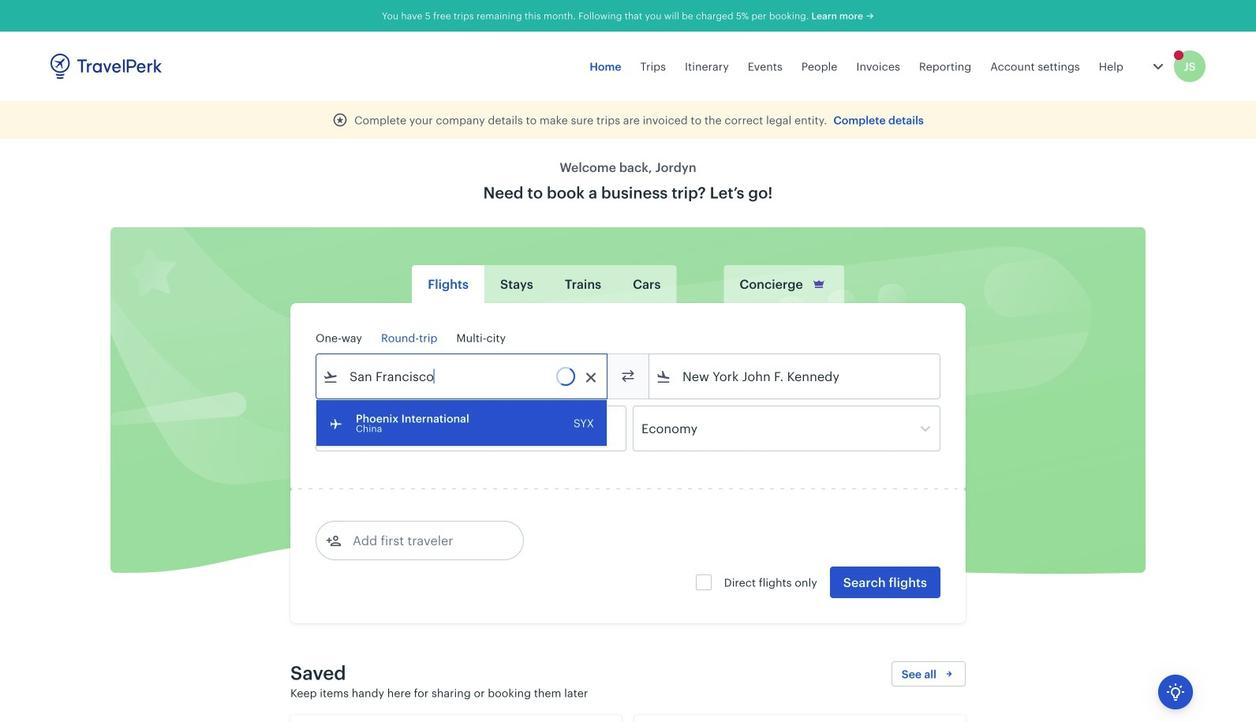 Task type: locate. For each thing, give the bounding box(es) containing it.
Depart text field
[[339, 407, 421, 451]]



Task type: describe. For each thing, give the bounding box(es) containing it.
To search field
[[672, 364, 920, 389]]

Return text field
[[432, 407, 515, 451]]

From search field
[[339, 364, 587, 389]]

Add first traveler search field
[[342, 528, 506, 553]]



